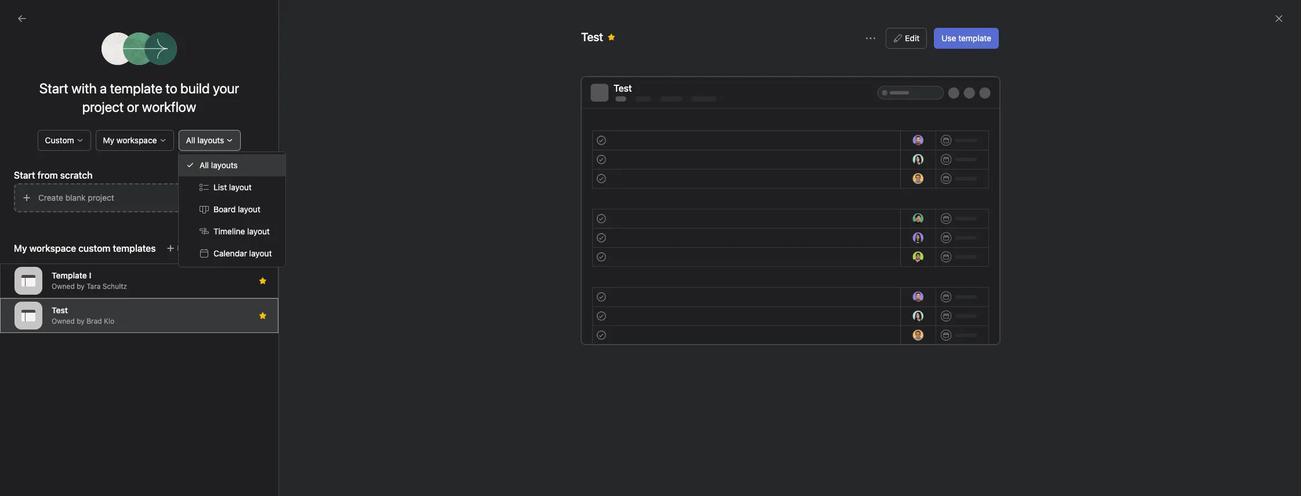 Task type: vqa. For each thing, say whether or not it's contained in the screenshot.
the middle 'TT'
no



Task type: locate. For each thing, give the bounding box(es) containing it.
tara
[[87, 282, 101, 291]]

1 vertical spatial new
[[714, 304, 729, 312]]

my for my workspace
[[103, 135, 114, 145]]

template i down template image
[[30, 326, 69, 335]]

with
[[71, 80, 97, 96]]

i left brad at left bottom
[[67, 326, 69, 335]]

1 vertical spatial template i
[[30, 326, 69, 335]]

1 vertical spatial octopus specimen link
[[7, 303, 132, 321]]

feedback
[[752, 304, 783, 312]]

reporting
[[30, 131, 67, 140]]

1 vertical spatial bk
[[738, 145, 747, 154]]

specimen
[[64, 209, 101, 219], [64, 307, 101, 317]]

0 horizontal spatial functional
[[55, 265, 93, 275]]

by left the tara
[[77, 282, 85, 291]]

calendar
[[256, 55, 290, 64], [214, 248, 247, 258]]

template i
[[30, 247, 69, 257], [30, 326, 69, 335]]

use
[[942, 33, 957, 43]]

layout
[[229, 182, 252, 192], [238, 204, 261, 214], [247, 226, 270, 236], [249, 248, 272, 258]]

0 horizontal spatial bk
[[726, 75, 735, 83]]

new for new send feedback
[[714, 304, 729, 312]]

workspace inside dropdown button
[[117, 135, 157, 145]]

custom
[[45, 135, 74, 145]]

list layout
[[214, 182, 252, 192]]

0 vertical spatial new
[[177, 244, 192, 252]]

use template
[[942, 33, 992, 43]]

1 vertical spatial calendar
[[214, 248, 247, 258]]

layout for calendar layout
[[249, 248, 272, 258]]

template for template i link inside the starred element
[[30, 247, 65, 257]]

show options image
[[867, 34, 876, 43]]

1 vertical spatial template
[[52, 271, 87, 280]]

specimen for starred dropdown button
[[64, 209, 101, 219]]

0 horizontal spatial test
[[52, 305, 68, 315]]

layout up timeline layout
[[238, 204, 261, 214]]

i for template i link inside the starred element
[[67, 247, 69, 257]]

0 horizontal spatial cross-functional project plan
[[30, 265, 139, 275]]

2 by from the top
[[77, 317, 85, 326]]

1 owned from the top
[[52, 282, 75, 291]]

start
[[39, 80, 68, 96], [14, 170, 35, 180]]

2 owned from the top
[[52, 317, 75, 326]]

i inside projects element
[[67, 326, 69, 335]]

0 vertical spatial cross-
[[496, 73, 522, 83]]

timeline layout
[[214, 226, 270, 236]]

2 octopus specimen link from the top
[[7, 303, 132, 321]]

start from scratch
[[14, 170, 93, 180]]

template i link inside starred element
[[7, 243, 132, 261]]

layouts up all layouts radio item
[[198, 135, 224, 145]]

2 vertical spatial template
[[30, 326, 65, 335]]

octopus specimen link down blank
[[7, 205, 132, 224]]

project
[[563, 73, 590, 83], [82, 99, 124, 115], [88, 193, 114, 203], [95, 265, 121, 275]]

0 vertical spatial ja
[[727, 145, 734, 154]]

layouts inside radio item
[[211, 160, 238, 170]]

1 vertical spatial workspace
[[29, 243, 76, 254]]

ja down co
[[762, 181, 769, 189]]

template i inside projects element
[[30, 326, 69, 335]]

0 horizontal spatial plan
[[123, 265, 139, 275]]

i up the cross-functional project plan link in the left of the page
[[67, 247, 69, 257]]

1 octopus specimen link from the top
[[7, 205, 132, 224]]

toggle project template starred status image
[[608, 34, 615, 41], [259, 277, 266, 284]]

test owned by brad klo
[[52, 305, 114, 326]]

1 horizontal spatial my
[[103, 135, 114, 145]]

template i link
[[7, 243, 132, 261], [7, 321, 132, 340]]

template i owned by tara schultz
[[52, 271, 127, 291]]

0 vertical spatial owned
[[52, 282, 75, 291]]

1 vertical spatial all layouts
[[200, 160, 238, 170]]

0 vertical spatial functional
[[522, 73, 560, 83]]

0 vertical spatial i
[[67, 247, 69, 257]]

ts
[[738, 75, 747, 83], [749, 145, 758, 154]]

0 vertical spatial template i link
[[7, 243, 132, 261]]

i inside starred element
[[67, 247, 69, 257]]

1 vertical spatial specimen
[[64, 307, 101, 317]]

build
[[180, 80, 210, 96]]

2 template i link from the top
[[7, 321, 132, 340]]

layouts inside dropdown button
[[198, 135, 224, 145]]

start for start with a template to build your project or workflow
[[39, 80, 68, 96]]

layout for list layout
[[229, 182, 252, 192]]

start left 'with'
[[39, 80, 68, 96]]

template for use template
[[959, 33, 992, 43]]

1 vertical spatial toggle project template starred status image
[[259, 277, 266, 284]]

1 vertical spatial ja
[[762, 181, 769, 189]]

0 horizontal spatial start
[[14, 170, 35, 180]]

or workflow
[[127, 99, 196, 115]]

ts left 'fr'
[[738, 75, 747, 83]]

0 vertical spatial all layouts
[[186, 135, 224, 145]]

layout right 'list'
[[229, 182, 252, 192]]

plan
[[592, 73, 608, 83], [123, 265, 139, 275]]

octopus specimen down blank
[[30, 209, 101, 219]]

1 octopus from the top
[[30, 209, 62, 219]]

layout down timeline layout
[[249, 248, 272, 258]]

template right use
[[959, 33, 992, 43]]

octopus inside starred element
[[30, 209, 62, 219]]

template inside projects element
[[30, 326, 65, 335]]

my inside dropdown button
[[103, 135, 114, 145]]

template up "or workflow"
[[110, 80, 163, 96]]

1 vertical spatial template i link
[[7, 321, 132, 340]]

starred button
[[0, 189, 43, 201]]

0 vertical spatial by
[[77, 282, 85, 291]]

all layouts up all layouts radio item
[[186, 135, 224, 145]]

my for my workspace custom templates
[[14, 243, 27, 254]]

test
[[581, 30, 604, 44], [614, 83, 632, 93], [52, 305, 68, 315]]

i up the tara
[[89, 271, 91, 280]]

project inside button
[[88, 193, 114, 203]]

i for template i link in the projects element
[[67, 326, 69, 335]]

1 vertical spatial ts
[[749, 145, 758, 154]]

template
[[959, 33, 992, 43], [110, 80, 163, 96], [194, 244, 224, 252]]

2 horizontal spatial bk
[[749, 181, 758, 189]]

1 horizontal spatial start
[[39, 80, 68, 96]]

ja left co
[[727, 145, 734, 154]]

2 horizontal spatial template
[[959, 33, 992, 43]]

layout for timeline layout
[[247, 226, 270, 236]]

0 vertical spatial template
[[959, 33, 992, 43]]

projects element
[[0, 282, 139, 398]]

1 horizontal spatial ts
[[749, 145, 758, 154]]

inbox link
[[7, 73, 132, 91]]

specimen inside projects element
[[64, 307, 101, 317]]

starred
[[14, 190, 43, 200]]

overview link
[[153, 55, 189, 70]]

1 vertical spatial cross-functional project plan
[[30, 265, 139, 275]]

template image
[[21, 274, 35, 288]]

workspace for my workspace
[[117, 135, 157, 145]]

0 vertical spatial my
[[103, 135, 114, 145]]

0 vertical spatial octopus specimen link
[[7, 205, 132, 224]]

all down "or workflow"
[[186, 135, 195, 145]]

1 horizontal spatial plan
[[592, 73, 608, 83]]

specimen down create blank project
[[64, 209, 101, 219]]

functional inside starred element
[[55, 265, 93, 275]]

all inside dropdown button
[[186, 135, 195, 145]]

hide sidebar image
[[15, 9, 24, 19]]

1 vertical spatial cross-
[[30, 265, 55, 275]]

template up the tara
[[52, 271, 87, 280]]

0 horizontal spatial ts
[[738, 75, 747, 83]]

1 horizontal spatial template
[[194, 244, 224, 252]]

bk
[[726, 75, 735, 83], [738, 145, 747, 154], [749, 181, 758, 189]]

0 horizontal spatial calendar
[[214, 248, 247, 258]]

layouts
[[198, 135, 224, 145], [211, 160, 238, 170]]

owned
[[52, 282, 75, 291], [52, 317, 75, 326]]

1 vertical spatial plan
[[123, 265, 139, 275]]

calendar layout
[[214, 248, 272, 258]]

all layouts up 'list'
[[200, 160, 238, 170]]

board layout
[[214, 204, 261, 214]]

template inside button
[[959, 33, 992, 43]]

1 template i link from the top
[[7, 243, 132, 261]]

0 horizontal spatial cross-
[[30, 265, 55, 275]]

template
[[30, 247, 65, 257], [52, 271, 87, 280], [30, 326, 65, 335]]

2 octopus from the top
[[30, 307, 62, 317]]

template i for template i link inside the starred element
[[30, 247, 69, 257]]

0 vertical spatial octopus specimen
[[30, 209, 101, 219]]

all inside radio item
[[200, 160, 209, 170]]

0 vertical spatial template
[[30, 247, 65, 257]]

0 vertical spatial layouts
[[198, 135, 224, 145]]

octopus specimen inside projects element
[[30, 307, 101, 317]]

ja
[[727, 145, 734, 154], [762, 181, 769, 189]]

octopus specimen link down the tara
[[7, 303, 132, 321]]

1 vertical spatial octopus specimen
[[30, 307, 101, 317]]

1 vertical spatial all
[[200, 160, 209, 170]]

0 vertical spatial test
[[581, 30, 604, 44]]

2 vertical spatial template
[[194, 244, 224, 252]]

cross-functional project plan inside starred element
[[30, 265, 139, 275]]

all layouts inside radio item
[[200, 160, 238, 170]]

0 vertical spatial all
[[186, 135, 195, 145]]

new for new template
[[177, 244, 192, 252]]

0 vertical spatial cross-functional project plan
[[496, 73, 608, 83]]

1 horizontal spatial calendar
[[256, 55, 290, 64]]

octopus specimen inside starred element
[[30, 209, 101, 219]]

0 horizontal spatial template
[[110, 80, 163, 96]]

1 vertical spatial template
[[110, 80, 163, 96]]

template down template image
[[30, 326, 65, 335]]

test inside "test owned by brad klo"
[[52, 305, 68, 315]]

0 horizontal spatial my
[[14, 243, 27, 254]]

0 horizontal spatial toggle project template starred status image
[[259, 277, 266, 284]]

2 vertical spatial i
[[67, 326, 69, 335]]

new
[[177, 244, 192, 252], [714, 304, 729, 312]]

0 vertical spatial template i
[[30, 247, 69, 257]]

layout for board layout
[[238, 204, 261, 214]]

start with a template to build your project or workflow
[[39, 80, 239, 115]]

0 vertical spatial octopus
[[30, 209, 62, 219]]

octopus down projects
[[30, 307, 62, 317]]

1 vertical spatial my
[[14, 243, 27, 254]]

1 horizontal spatial cross-
[[496, 73, 522, 83]]

1 vertical spatial octopus
[[30, 307, 62, 317]]

calendar for calendar
[[256, 55, 290, 64]]

all
[[186, 135, 195, 145], [200, 160, 209, 170]]

2 vertical spatial test
[[52, 305, 68, 315]]

specimen inside starred element
[[64, 209, 101, 219]]

1 template i from the top
[[30, 247, 69, 257]]

template i up the cross-functional project plan link in the left of the page
[[30, 247, 69, 257]]

klo
[[104, 317, 114, 326]]

owned down the cross-functional project plan link in the left of the page
[[52, 282, 75, 291]]

1 vertical spatial start
[[14, 170, 35, 180]]

1 horizontal spatial workspace
[[117, 135, 157, 145]]

1 vertical spatial owned
[[52, 317, 75, 326]]

1 by from the top
[[77, 282, 85, 291]]

workspace
[[117, 135, 157, 145], [29, 243, 76, 254]]

1 horizontal spatial cross-functional project plan
[[496, 73, 608, 83]]

workspace up the cross-functional project plan link in the left of the page
[[29, 243, 76, 254]]

template i inside starred element
[[30, 247, 69, 257]]

octopus down create
[[30, 209, 62, 219]]

2 horizontal spatial test
[[614, 83, 632, 93]]

start for start from scratch
[[14, 170, 35, 180]]

octopus specimen link
[[7, 205, 132, 224], [7, 303, 132, 321]]

new inside 'new template' button
[[177, 244, 192, 252]]

to
[[166, 80, 177, 96]]

by
[[77, 282, 85, 291], [77, 317, 85, 326]]

send
[[734, 304, 750, 312]]

octopus specimen up brad at left bottom
[[30, 307, 101, 317]]

1 vertical spatial functional
[[55, 265, 93, 275]]

2 octopus specimen from the top
[[30, 307, 101, 317]]

insights element
[[0, 106, 139, 185]]

octopus
[[30, 209, 62, 219], [30, 307, 62, 317]]

2 template i from the top
[[30, 326, 69, 335]]

0 vertical spatial specimen
[[64, 209, 101, 219]]

1 vertical spatial test
[[614, 83, 632, 93]]

owned left brad at left bottom
[[52, 317, 75, 326]]

octopus specimen link for projects dropdown button
[[7, 303, 132, 321]]

cross-
[[496, 73, 522, 83], [30, 265, 55, 275]]

1 vertical spatial by
[[77, 317, 85, 326]]

template down timeline
[[194, 244, 224, 252]]

template up the cross-functional project plan link in the left of the page
[[30, 247, 65, 257]]

1 horizontal spatial toggle project template starred status image
[[608, 34, 615, 41]]

1 vertical spatial i
[[89, 271, 91, 280]]

by inside template i owned by tara schultz
[[77, 282, 85, 291]]

cross- inside starred element
[[30, 265, 55, 275]]

schultz
[[103, 282, 127, 291]]

plan inside starred element
[[123, 265, 139, 275]]

a
[[100, 80, 107, 96]]

workspace down "or workflow"
[[117, 135, 157, 145]]

0 horizontal spatial all
[[186, 135, 195, 145]]

start up starred
[[14, 170, 35, 180]]

template for template i link in the projects element
[[30, 326, 65, 335]]

0 vertical spatial ts
[[738, 75, 747, 83]]

layout up the calendar layout
[[247, 226, 270, 236]]

functional
[[522, 73, 560, 83], [55, 265, 93, 275]]

0 horizontal spatial workspace
[[29, 243, 76, 254]]

0 vertical spatial plan
[[592, 73, 608, 83]]

0 vertical spatial toggle project template starred status image
[[608, 34, 615, 41]]

template inside button
[[194, 244, 224, 252]]

template inside starred element
[[30, 247, 65, 257]]

go back image
[[17, 14, 27, 23]]

octopus specimen link inside projects element
[[7, 303, 132, 321]]

by left brad at left bottom
[[77, 317, 85, 326]]

cross-functional project plan
[[496, 73, 608, 83], [30, 265, 139, 275]]

0 vertical spatial calendar
[[256, 55, 290, 64]]

list box
[[514, 5, 792, 23]]

octopus specimen
[[30, 209, 101, 219], [30, 307, 101, 317]]

0 horizontal spatial ja
[[727, 145, 734, 154]]

1 octopus specimen from the top
[[30, 209, 101, 219]]

ts left co
[[749, 145, 758, 154]]

start inside start with a template to build your project or workflow
[[39, 80, 68, 96]]

goals
[[30, 168, 51, 178]]

1 horizontal spatial bk
[[738, 145, 747, 154]]

octopus specimen for starred dropdown button
[[30, 209, 101, 219]]

0 vertical spatial workspace
[[117, 135, 157, 145]]

0 horizontal spatial new
[[177, 244, 192, 252]]

my
[[103, 135, 114, 145], [14, 243, 27, 254]]

1 horizontal spatial all
[[200, 160, 209, 170]]

specimen up brad at left bottom
[[64, 307, 101, 317]]

i
[[67, 247, 69, 257], [89, 271, 91, 280], [67, 326, 69, 335]]

all down all layouts dropdown button
[[200, 160, 209, 170]]

2 specimen from the top
[[64, 307, 101, 317]]

octopus inside projects element
[[30, 307, 62, 317]]

1 horizontal spatial new
[[714, 304, 729, 312]]

1 specimen from the top
[[64, 209, 101, 219]]

all layouts
[[186, 135, 224, 145], [200, 160, 238, 170]]

inbox
[[30, 77, 51, 86]]

1 vertical spatial layouts
[[211, 160, 238, 170]]

0 vertical spatial start
[[39, 80, 68, 96]]

9
[[763, 75, 768, 84]]

octopus specimen for projects dropdown button
[[30, 307, 101, 317]]

layouts up 'list'
[[211, 160, 238, 170]]



Task type: describe. For each thing, give the bounding box(es) containing it.
template image
[[21, 309, 35, 323]]

all layouts button
[[178, 130, 241, 151]]

create
[[38, 193, 63, 203]]

1 horizontal spatial functional
[[522, 73, 560, 83]]

1 horizontal spatial test
[[581, 30, 604, 44]]

overview
[[153, 55, 189, 64]]

goals link
[[7, 164, 132, 182]]

portfolios link
[[7, 145, 132, 164]]

use template button
[[934, 28, 999, 49]]

starred element
[[0, 185, 139, 282]]

from scratch
[[38, 170, 93, 180]]

by inside "test owned by brad klo"
[[77, 317, 85, 326]]

all layouts radio item
[[179, 154, 286, 176]]

or
[[762, 252, 769, 260]]

reporting link
[[7, 127, 132, 145]]

i inside template i owned by tara schultz
[[89, 271, 91, 280]]

my workspace button
[[96, 130, 174, 151]]

send feedback link
[[734, 303, 783, 313]]

board
[[214, 204, 236, 214]]

brad
[[87, 317, 102, 326]]

timeline
[[214, 226, 245, 236]]

close image
[[1275, 14, 1284, 23]]

calendar link
[[256, 55, 290, 70]]

create blank project button
[[14, 183, 265, 212]]

workspace for my workspace custom templates
[[29, 243, 76, 254]]

0 vertical spatial bk
[[726, 75, 735, 83]]

custom templates
[[78, 243, 156, 254]]

specimen for projects dropdown button
[[64, 307, 101, 317]]

project inside start with a template to build your project or workflow
[[82, 99, 124, 115]]

template for new template
[[194, 244, 224, 252]]

new template button
[[161, 240, 229, 257]]

all layouts inside dropdown button
[[186, 135, 224, 145]]

template i link inside projects element
[[7, 321, 132, 340]]

octopus for starred dropdown button
[[30, 209, 62, 219]]

template inside template i owned by tara schultz
[[52, 271, 87, 280]]

owned inside "test owned by brad klo"
[[52, 317, 75, 326]]

cross-functional project plan link
[[7, 261, 139, 280]]

edit button
[[886, 28, 928, 49]]

new send feedback
[[714, 304, 783, 312]]

create blank project
[[38, 193, 114, 203]]

project inside starred element
[[95, 265, 121, 275]]

fr
[[751, 75, 756, 83]]

1 horizontal spatial ja
[[762, 181, 769, 189]]

custom button
[[38, 130, 91, 151]]

my workspace
[[103, 135, 157, 145]]

my workspace custom templates
[[14, 243, 156, 254]]

toggle project template starred status image
[[259, 312, 266, 319]]

octopus for projects dropdown button
[[30, 307, 62, 317]]

co
[[761, 145, 769, 154]]

template i for template i link in the projects element
[[30, 326, 69, 335]]

blank
[[65, 193, 86, 203]]

projects
[[14, 287, 46, 297]]

2 vertical spatial bk
[[749, 181, 758, 189]]

owned inside template i owned by tara schultz
[[52, 282, 75, 291]]

list
[[214, 182, 227, 192]]

calendar for calendar layout
[[214, 248, 247, 258]]

or link
[[445, 239, 792, 274]]

your
[[213, 80, 239, 96]]

template inside start with a template to build your project or workflow
[[110, 80, 163, 96]]

new template
[[177, 244, 224, 252]]

projects button
[[0, 286, 46, 299]]

portfolios
[[30, 149, 66, 159]]

my workspace
[[153, 35, 229, 49]]

edit
[[906, 33, 920, 43]]

octopus specimen link for starred dropdown button
[[7, 205, 132, 224]]



